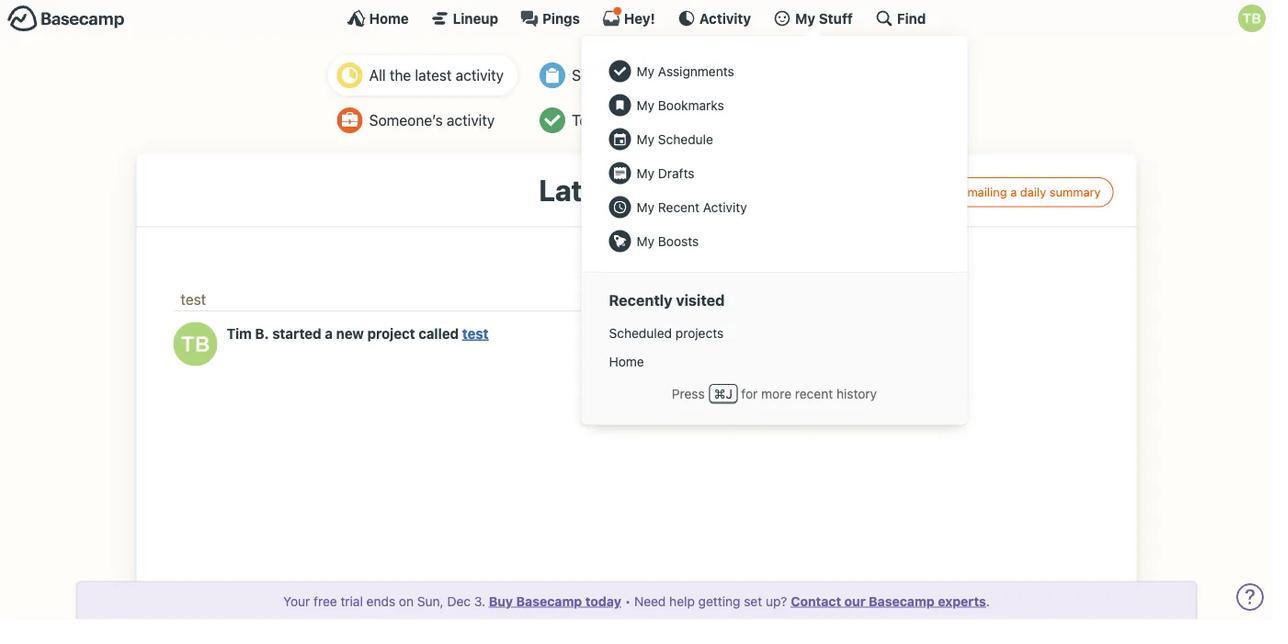 Task type: vqa. For each thing, say whether or not it's contained in the screenshot.
Start a private chat with… 'text field'
no



Task type: describe. For each thing, give the bounding box(es) containing it.
0 vertical spatial home link
[[347, 9, 409, 28]]

emailing
[[961, 185, 1008, 199]]

ends
[[367, 594, 396, 609]]

visited
[[676, 292, 725, 310]]

8:28am
[[588, 327, 628, 340]]

activity report image
[[337, 63, 363, 88]]

switch accounts image
[[7, 5, 125, 33]]

main element
[[0, 0, 1274, 425]]

latest
[[415, 67, 452, 84]]

my schedule link
[[600, 122, 950, 156]]

3.
[[474, 594, 486, 609]]

pings
[[543, 10, 580, 26]]

more
[[762, 386, 792, 401]]

find
[[897, 10, 926, 26]]

1 basecamp from the left
[[516, 594, 582, 609]]

someone's assignments
[[572, 67, 734, 84]]

someone's for someone's activity
[[369, 112, 443, 129]]

my stuff button
[[773, 9, 853, 28]]

my boosts
[[637, 234, 699, 249]]

sun,
[[417, 594, 444, 609]]

bookmarks
[[658, 97, 724, 113]]

recent
[[795, 386, 833, 401]]

hey!
[[624, 10, 656, 26]]

buy
[[489, 594, 513, 609]]

drafts
[[658, 166, 695, 181]]

to-dos added & completed
[[572, 112, 754, 129]]

scheduled projects link
[[600, 319, 950, 348]]

your free trial ends on sun, dec  3. buy basecamp today • need help getting set up? contact our basecamp experts .
[[283, 594, 990, 609]]

hey! button
[[602, 6, 656, 28]]

all the latest activity link
[[328, 55, 518, 96]]

⌘ j for more recent history
[[714, 386, 877, 401]]

1 vertical spatial test link
[[462, 326, 489, 342]]

tim b. started a new project called test
[[227, 326, 489, 342]]

today
[[586, 594, 622, 609]]

help
[[670, 594, 695, 609]]

my stuff
[[796, 10, 853, 26]]

on
[[399, 594, 414, 609]]

activity link
[[678, 9, 751, 28]]

recently visited pages element
[[600, 319, 950, 376]]

dos
[[595, 112, 619, 129]]

need
[[635, 594, 666, 609]]

person report image
[[337, 108, 363, 133]]

1 horizontal spatial home link
[[600, 348, 950, 376]]

my recent activity
[[637, 200, 747, 215]]

dec
[[447, 594, 471, 609]]

0 vertical spatial home
[[369, 10, 409, 26]]

my drafts link
[[600, 156, 950, 190]]

0 vertical spatial test link
[[181, 291, 206, 309]]

my boosts link
[[600, 224, 950, 258]]

today
[[612, 252, 662, 272]]

boosts
[[658, 234, 699, 249]]

recently
[[609, 292, 673, 310]]

experts
[[938, 594, 987, 609]]

1 horizontal spatial test
[[462, 326, 489, 342]]

my assignments link
[[600, 54, 950, 88]]

contact our basecamp experts link
[[791, 594, 987, 609]]

started
[[272, 326, 322, 342]]

reports image
[[790, 63, 816, 88]]

scheduled
[[609, 326, 672, 341]]

recently visited
[[609, 292, 725, 310]]

the
[[390, 67, 411, 84]]

my for my boosts
[[637, 234, 655, 249]]

assignment image
[[540, 63, 566, 88]]

recent
[[658, 200, 700, 215]]

activity inside my stuff element
[[703, 200, 747, 215]]

•
[[625, 594, 631, 609]]

tim burton image
[[1239, 5, 1266, 32]]

someone's assignments link
[[531, 55, 768, 96]]

contact
[[791, 594, 842, 609]]

schedule image
[[790, 108, 816, 133]]

project
[[367, 326, 415, 342]]

b.
[[255, 326, 269, 342]]

lineup link
[[431, 9, 499, 28]]

tim burton image
[[173, 322, 217, 366]]

⌘
[[714, 386, 726, 401]]

new
[[336, 326, 364, 342]]

schedule
[[658, 132, 714, 147]]

assignments
[[649, 67, 734, 84]]

a inside button
[[1011, 185, 1017, 199]]



Task type: locate. For each thing, give the bounding box(es) containing it.
activity right latest
[[456, 67, 504, 84]]

completed
[[683, 112, 754, 129]]

2 basecamp from the left
[[869, 594, 935, 609]]

activity down all the latest activity
[[447, 112, 495, 129]]

my assignments
[[637, 63, 735, 79]]

basecamp
[[516, 594, 582, 609], [869, 594, 935, 609]]

0 horizontal spatial someone's
[[369, 112, 443, 129]]

my left "drafts"
[[637, 166, 655, 181]]

home link up all
[[347, 9, 409, 28]]

my stuff element
[[600, 54, 950, 258]]

activity
[[456, 67, 504, 84], [447, 112, 495, 129]]

0 horizontal spatial a
[[325, 326, 333, 342]]

home link
[[347, 9, 409, 28], [600, 348, 950, 376]]

my drafts
[[637, 166, 695, 181]]

test link up tim burton icon
[[181, 291, 206, 309]]

stuff
[[819, 10, 853, 26]]

1 vertical spatial home
[[609, 354, 644, 369]]

my for my assignments
[[637, 63, 655, 79]]

test link right called
[[462, 326, 489, 342]]

my recent activity link
[[600, 190, 950, 224]]

my
[[796, 10, 816, 26], [637, 63, 655, 79], [637, 97, 655, 113], [637, 132, 655, 147], [637, 166, 655, 181], [637, 200, 655, 215], [637, 234, 655, 249]]

8:28am element
[[588, 327, 628, 340]]

set
[[744, 594, 763, 609]]

j
[[726, 386, 733, 401]]

pings button
[[521, 9, 580, 28]]

1 vertical spatial activity
[[447, 112, 495, 129]]

todo image
[[540, 108, 566, 133]]

0 horizontal spatial basecamp
[[516, 594, 582, 609]]

assignments
[[658, 63, 735, 79]]

1 vertical spatial test
[[462, 326, 489, 342]]

called
[[419, 326, 459, 342]]

to-dos added & completed link
[[531, 100, 768, 141]]

all
[[369, 67, 386, 84]]

trial
[[341, 594, 363, 609]]

my left stuff
[[796, 10, 816, 26]]

&
[[669, 112, 679, 129]]

my for my schedule
[[637, 132, 655, 147]]

my for my bookmarks
[[637, 97, 655, 113]]

someone's activity link
[[328, 100, 518, 141]]

home link up more
[[600, 348, 950, 376]]

home up the
[[369, 10, 409, 26]]

my down someone's assignments link at the top of page
[[637, 97, 655, 113]]

buy basecamp today link
[[489, 594, 622, 609]]

my left recent
[[637, 200, 655, 215]]

latest activity
[[539, 173, 734, 208]]

tim
[[227, 326, 252, 342]]

my down added
[[637, 132, 655, 147]]

0 vertical spatial activity
[[456, 67, 504, 84]]

history
[[837, 386, 877, 401]]

added
[[623, 112, 665, 129]]

all the latest activity
[[369, 67, 504, 84]]

1 horizontal spatial test link
[[462, 326, 489, 342]]

our
[[845, 594, 866, 609]]

my bookmarks link
[[600, 88, 950, 122]]

my up "my bookmarks"
[[637, 63, 655, 79]]

my schedule
[[637, 132, 714, 147]]

my inside "link"
[[637, 166, 655, 181]]

test right called
[[462, 326, 489, 342]]

test
[[181, 291, 206, 309], [462, 326, 489, 342]]

0 horizontal spatial test
[[181, 291, 206, 309]]

my up today
[[637, 234, 655, 249]]

my for my drafts
[[637, 166, 655, 181]]

summary
[[1050, 185, 1101, 199]]

0 vertical spatial test
[[181, 291, 206, 309]]

latest
[[539, 173, 625, 208]]

home
[[369, 10, 409, 26], [609, 354, 644, 369]]

a left new
[[325, 326, 333, 342]]

0 vertical spatial a
[[1011, 185, 1017, 199]]

1 horizontal spatial basecamp
[[869, 594, 935, 609]]

my for my recent activity
[[637, 200, 655, 215]]

to-
[[572, 112, 595, 129]]

daily
[[1021, 185, 1047, 199]]

your
[[283, 594, 310, 609]]

0 vertical spatial someone's
[[572, 67, 646, 84]]

0 horizontal spatial home link
[[347, 9, 409, 28]]

.
[[987, 594, 990, 609]]

someone's down the
[[369, 112, 443, 129]]

basecamp right our
[[869, 594, 935, 609]]

getting
[[699, 594, 741, 609]]

my for my stuff
[[796, 10, 816, 26]]

free
[[314, 594, 337, 609]]

1 horizontal spatial home
[[609, 354, 644, 369]]

1 horizontal spatial a
[[1011, 185, 1017, 199]]

activity
[[700, 10, 751, 26], [631, 173, 734, 208], [703, 200, 747, 215]]

for
[[742, 386, 758, 401]]

my inside popup button
[[796, 10, 816, 26]]

activity inside 'all the latest activity' 'link'
[[456, 67, 504, 84]]

emailing a daily summary
[[961, 185, 1101, 199]]

press
[[672, 386, 705, 401]]

someone's for someone's assignments
[[572, 67, 646, 84]]

scheduled projects
[[609, 326, 724, 341]]

0 horizontal spatial home
[[369, 10, 409, 26]]

someone's up dos
[[572, 67, 646, 84]]

a
[[1011, 185, 1017, 199], [325, 326, 333, 342]]

find button
[[875, 9, 926, 28]]

test up tim burton icon
[[181, 291, 206, 309]]

basecamp right buy
[[516, 594, 582, 609]]

lineup
[[453, 10, 499, 26]]

projects
[[676, 326, 724, 341]]

home down scheduled
[[609, 354, 644, 369]]

emailing a daily summary button
[[933, 177, 1114, 207]]

1 vertical spatial someone's
[[369, 112, 443, 129]]

1 vertical spatial a
[[325, 326, 333, 342]]

0 horizontal spatial test link
[[181, 291, 206, 309]]

1 vertical spatial home link
[[600, 348, 950, 376]]

someone's activity
[[369, 112, 495, 129]]

home inside recently visited pages element
[[609, 354, 644, 369]]

a left daily
[[1011, 185, 1017, 199]]

1 horizontal spatial someone's
[[572, 67, 646, 84]]

test link
[[181, 291, 206, 309], [462, 326, 489, 342]]

someone's
[[572, 67, 646, 84], [369, 112, 443, 129]]

my bookmarks
[[637, 97, 724, 113]]

up?
[[766, 594, 788, 609]]

activity inside someone's activity link
[[447, 112, 495, 129]]



